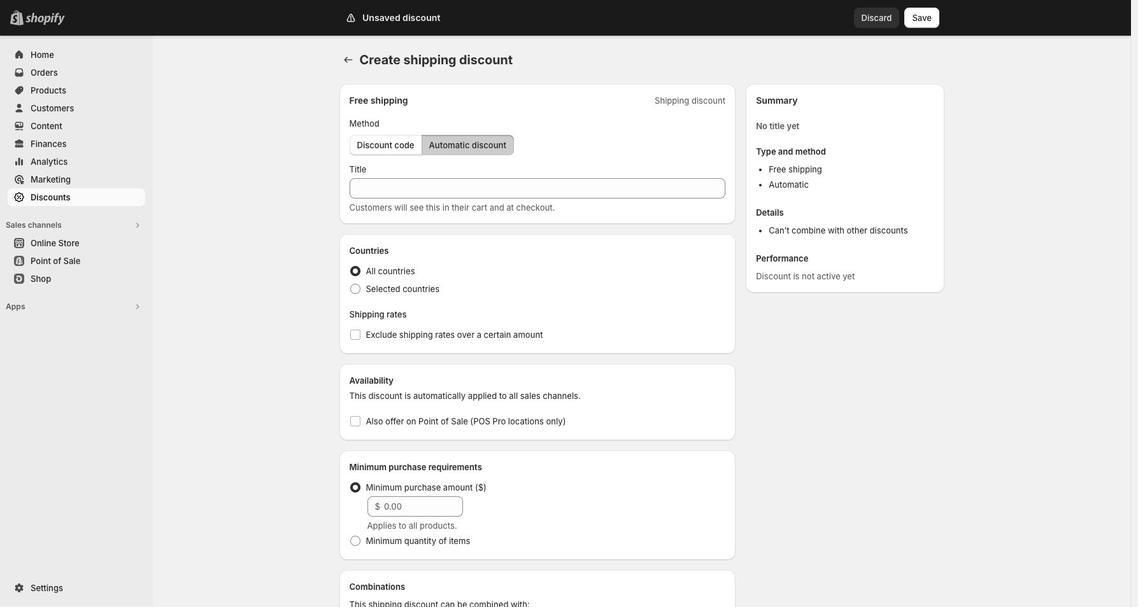 Task type: locate. For each thing, give the bounding box(es) containing it.
None text field
[[349, 178, 725, 199]]



Task type: describe. For each thing, give the bounding box(es) containing it.
shopify image
[[25, 13, 65, 25]]

0.00 text field
[[384, 497, 463, 517]]



Task type: vqa. For each thing, say whether or not it's contained in the screenshot.
SHOPIFY image
yes



